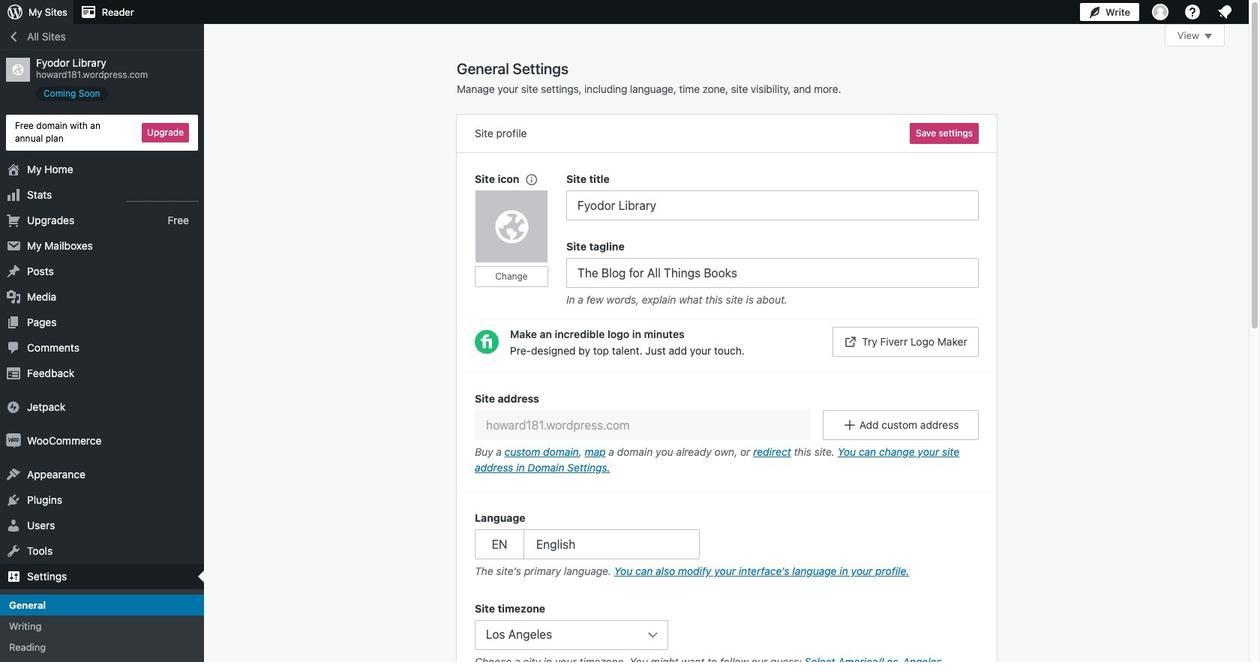 Task type: describe. For each thing, give the bounding box(es) containing it.
my profile image
[[1152, 4, 1169, 20]]

1 img image from the top
[[6, 400, 21, 415]]

closed image
[[1205, 34, 1212, 39]]

more information image
[[524, 172, 538, 186]]



Task type: vqa. For each thing, say whether or not it's contained in the screenshot.
Help ICON
yes



Task type: locate. For each thing, give the bounding box(es) containing it.
2 img image from the top
[[6, 433, 21, 448]]

fiverr small logo image
[[475, 330, 499, 354]]

img image
[[6, 400, 21, 415], [6, 433, 21, 448]]

0 vertical spatial img image
[[6, 400, 21, 415]]

main content
[[457, 24, 1225, 662]]

help image
[[1184, 3, 1202, 21]]

manage your notifications image
[[1216, 3, 1234, 21]]

None text field
[[566, 191, 979, 221], [566, 258, 979, 288], [475, 410, 811, 440], [566, 191, 979, 221], [566, 258, 979, 288], [475, 410, 811, 440]]

1 vertical spatial img image
[[6, 433, 21, 448]]

group
[[475, 171, 566, 311], [566, 171, 979, 221], [566, 239, 979, 311], [457, 372, 997, 492], [475, 510, 979, 583], [475, 601, 979, 662]]

highest hourly views 0 image
[[127, 192, 198, 201]]



